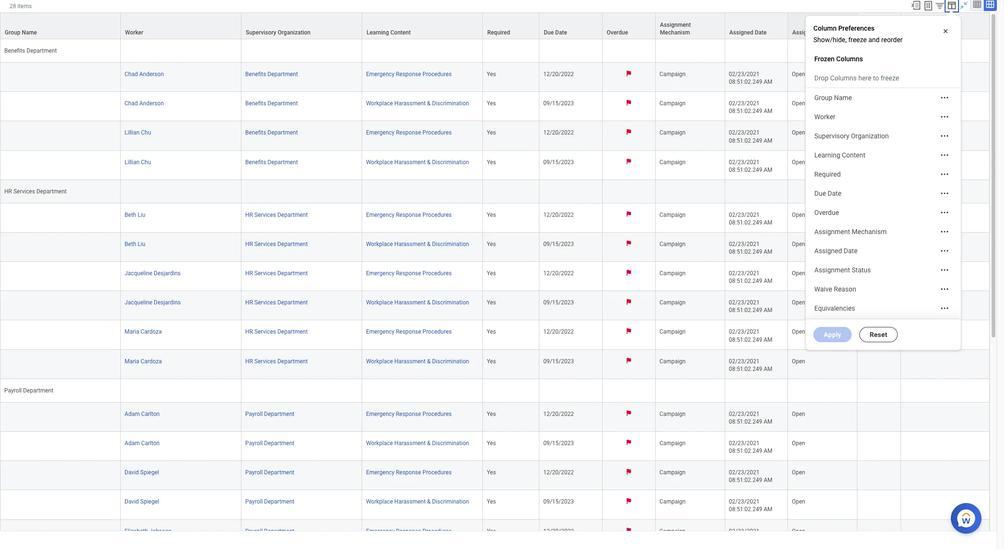 Task type: vqa. For each thing, say whether or not it's contained in the screenshot.


Task type: locate. For each thing, give the bounding box(es) containing it.
0 vertical spatial david spiegel link
[[125, 468, 159, 477]]

1 horizontal spatial mechanism
[[852, 228, 887, 236]]

group name button
[[0, 13, 120, 39]]

toolbar
[[907, 0, 997, 12]]

13 02/23/2021 08:51:02.249 am from the top
[[729, 470, 773, 484]]

2 adam carlton from the top
[[125, 441, 160, 447]]

6 & from the top
[[427, 441, 431, 447]]

0 vertical spatial carlton
[[141, 411, 160, 418]]

4 08:51:02.249 from the top
[[729, 167, 763, 173]]

discrimination for adam carlton
[[432, 441, 469, 447]]

group down 28
[[5, 29, 20, 36]]

cardoza for workplace
[[141, 358, 162, 365]]

related actions image for equivalencies
[[940, 304, 950, 313]]

0 vertical spatial assigned
[[730, 29, 754, 36]]

waive reason
[[862, 22, 881, 36], [815, 286, 857, 293]]

1 vertical spatial david spiegel
[[125, 499, 159, 506]]

hr services department link for emergency's jacqueline desjardins link
[[245, 269, 308, 277]]

10 open from the top
[[792, 358, 806, 365]]

emergency response procedures link for elizabeth johnson
[[366, 527, 452, 535]]

emergency response procedures link for david spiegel
[[366, 468, 452, 477]]

chu for workplace
[[141, 159, 151, 166]]

jacqueline desjardins for workplace
[[125, 300, 181, 306]]

related actions image for overdue
[[940, 208, 950, 218]]

14 open from the top
[[792, 499, 806, 506]]

carlton for workplace
[[141, 441, 160, 447]]

11 open element from the top
[[792, 409, 806, 418]]

jacqueline for workplace harassment & discrimination
[[125, 300, 152, 306]]

0 vertical spatial anderson
[[139, 71, 164, 78]]

5 hr services department link from the top
[[245, 327, 308, 336]]

0 horizontal spatial overdue
[[607, 29, 628, 36]]

group inside 'group name' popup button
[[5, 29, 20, 36]]

1 vertical spatial name
[[835, 94, 852, 102]]

6 discrimination from the top
[[432, 441, 469, 447]]

carlton
[[141, 411, 160, 418], [141, 441, 160, 447]]

8 02/23/2021 08:51:02.249 am from the top
[[729, 300, 773, 314]]

0 vertical spatial liu
[[138, 212, 145, 219]]

overdue inside overdue popup button
[[607, 29, 628, 36]]

1 horizontal spatial group
[[815, 94, 833, 102]]

assigned
[[730, 29, 754, 36], [815, 247, 843, 255]]

spiegel
[[140, 470, 159, 477], [140, 499, 159, 506]]

2 workplace from the top
[[366, 159, 393, 166]]

group down drop
[[815, 94, 833, 102]]

reset button
[[860, 327, 898, 343]]

4 related actions image from the top
[[940, 266, 950, 275]]

row
[[0, 12, 990, 39], [0, 63, 990, 92], [0, 92, 990, 121], [0, 121, 990, 151], [0, 151, 990, 180], [0, 204, 990, 233], [0, 233, 990, 262], [0, 262, 990, 292], [0, 292, 990, 321], [0, 321, 990, 350], [0, 350, 990, 380], [0, 403, 990, 432], [0, 432, 990, 462], [0, 462, 990, 491], [0, 491, 990, 520], [0, 520, 990, 550]]

group name down the 28 items
[[5, 29, 37, 36]]

supervisory
[[246, 29, 276, 36], [815, 132, 850, 140]]

14 open element from the top
[[792, 497, 806, 506]]

14 02/23/2021 08:51:02.249 am from the top
[[729, 499, 773, 514]]

1 vertical spatial lillian
[[125, 159, 140, 166]]

2 emergency from the top
[[366, 130, 395, 136]]

hr services department link for maria cardoza link for workplace
[[245, 356, 308, 365]]

beth liu link
[[125, 210, 145, 219], [125, 239, 145, 248]]

assignment status up frozen
[[793, 29, 842, 36]]

assignment status
[[793, 29, 842, 36], [815, 267, 871, 274]]

6 08:51:02.249 from the top
[[729, 249, 763, 256]]

open element
[[792, 69, 806, 78], [792, 98, 806, 107], [792, 128, 806, 136], [792, 157, 806, 166], [792, 210, 806, 219], [792, 239, 806, 248], [792, 269, 806, 277], [792, 298, 806, 306], [792, 327, 806, 336], [792, 356, 806, 365], [792, 409, 806, 418], [792, 439, 806, 447], [792, 468, 806, 477], [792, 497, 806, 506], [792, 527, 806, 535]]

related actions image for waive reason
[[940, 285, 950, 294]]

hr for emergency's beth liu link
[[245, 212, 253, 219]]

am for 5th open element from the top of the page
[[764, 219, 773, 226]]

reason up 'equivalencies'
[[834, 286, 857, 293]]

jacqueline
[[125, 270, 152, 277], [125, 300, 152, 306]]

12 08:51:02.249 from the top
[[729, 448, 763, 455]]

7 yes from the top
[[487, 270, 496, 277]]

hr services department link for beth liu link for workplace
[[245, 239, 308, 248]]

and
[[869, 36, 880, 44]]

yes
[[487, 71, 496, 78], [487, 100, 496, 107], [487, 130, 496, 136], [487, 159, 496, 166], [487, 212, 496, 219], [487, 241, 496, 248], [487, 270, 496, 277], [487, 300, 496, 306], [487, 329, 496, 336], [487, 358, 496, 365], [487, 411, 496, 418], [487, 441, 496, 447], [487, 470, 496, 477], [487, 499, 496, 506], [487, 528, 496, 535]]

workplace harassment & discrimination link
[[366, 98, 469, 107], [366, 157, 469, 166], [366, 239, 469, 248], [366, 298, 469, 306], [366, 356, 469, 365], [366, 439, 469, 447], [366, 497, 469, 506]]

0 horizontal spatial required
[[488, 29, 510, 36]]

learning
[[367, 29, 389, 36], [815, 151, 841, 159]]

0 horizontal spatial group name
[[5, 29, 37, 36]]

group name down drop
[[815, 94, 852, 102]]

0 vertical spatial jacqueline
[[125, 270, 152, 277]]

15 campaign element from the top
[[660, 527, 686, 535]]

hr services department link for emergency's beth liu link
[[245, 210, 308, 219]]

0 vertical spatial chad anderson
[[125, 71, 164, 78]]

28
[[10, 3, 16, 10]]

emergency response procedures link for lillian chu
[[366, 128, 452, 136]]

09/15/2023 for spiegel
[[544, 499, 574, 506]]

emergency response procedures link for chad anderson
[[366, 69, 452, 78]]

1 vertical spatial supervisory organization
[[815, 132, 889, 140]]

1 vertical spatial desjardins
[[154, 300, 181, 306]]

waive reason button
[[858, 13, 901, 39]]

5 09/15/2023 from the top
[[544, 358, 574, 365]]

1 vertical spatial assigned
[[815, 247, 843, 255]]

1 horizontal spatial due date
[[815, 190, 842, 197]]

group
[[5, 29, 20, 36], [815, 94, 833, 102]]

0 horizontal spatial freeze
[[849, 36, 867, 44]]

name
[[22, 29, 37, 36], [835, 94, 852, 102]]

0 vertical spatial chad
[[125, 71, 138, 78]]

1 vertical spatial maria cardoza link
[[125, 356, 162, 365]]

8 campaign element from the top
[[660, 298, 686, 306]]

02/23/2021 08:51:02.249 am for 3rd open element from the top of the page
[[729, 130, 773, 144]]

waive
[[862, 22, 878, 28], [815, 286, 833, 293]]

2 12/20/2022 from the top
[[544, 130, 574, 136]]

chad anderson
[[125, 71, 164, 78], [125, 100, 164, 107]]

1 vertical spatial cardoza
[[141, 358, 162, 365]]

2 08:51:02.249 from the top
[[729, 108, 763, 115]]

1 vertical spatial spiegel
[[140, 499, 159, 506]]

0 vertical spatial supervisory
[[246, 29, 276, 36]]

campaign element for 6th row from the bottom of the page
[[660, 356, 686, 365]]

1 horizontal spatial content
[[842, 151, 866, 159]]

1 vertical spatial carlton
[[141, 441, 160, 447]]

2 liu from the top
[[138, 241, 145, 248]]

waive inside popup button
[[862, 22, 878, 28]]

7 harassment from the top
[[395, 499, 426, 506]]

1 horizontal spatial status
[[852, 267, 871, 274]]

workplace harassment & discrimination link for beth liu
[[366, 239, 469, 248]]

freeze right the to
[[881, 74, 900, 82]]

02/23/2021 08:51:02.249 am for seventh open element from the bottom of the page
[[729, 329, 773, 343]]

16 row from the top
[[0, 520, 990, 550]]

benefits department for benefits department link associated with 15th open element from the bottom
[[245, 71, 298, 78]]

1 vertical spatial learning
[[815, 151, 841, 159]]

2 response from the top
[[396, 130, 421, 136]]

15 02/23/2021 08:51:02.249 am from the top
[[729, 528, 773, 543]]

dialog
[[806, 6, 962, 351]]

payroll department for 2nd payroll department link from the bottom
[[245, 499, 295, 506]]

david spiegel link
[[125, 468, 159, 477], [125, 497, 159, 506]]

11 02/23/2021 08:51:02.249 am from the top
[[729, 411, 773, 426]]

yes for 5th open element from the top of the page
[[487, 212, 496, 219]]

columns down frozen columns
[[831, 74, 857, 82]]

0 vertical spatial david spiegel
[[125, 470, 159, 477]]

cardoza
[[141, 329, 162, 336], [141, 358, 162, 365]]

group name inside dialog
[[815, 94, 852, 102]]

related actions image
[[940, 112, 950, 122], [940, 131, 950, 141], [940, 189, 950, 198], [940, 208, 950, 218], [940, 227, 950, 237], [940, 246, 950, 256], [940, 285, 950, 294], [940, 304, 950, 313]]

benefits for fourth open element from the top of the page's benefits department link
[[245, 159, 266, 166]]

yes for 15th open element from the bottom
[[487, 71, 496, 78]]

mechanism inside "popup button"
[[660, 29, 690, 36]]

1 vertical spatial lillian chu link
[[125, 157, 151, 166]]

overdue
[[607, 29, 628, 36], [815, 209, 839, 217]]

1 vertical spatial waive reason
[[815, 286, 857, 293]]

payroll department row
[[0, 380, 990, 403]]

reason
[[862, 29, 881, 36], [834, 286, 857, 293]]

row containing elizabeth johnson
[[0, 520, 990, 550]]

emergency response procedures link for adam carlton
[[366, 409, 452, 418]]

name down drop columns here to freeze
[[835, 94, 852, 102]]

desjardins
[[154, 270, 181, 277], [154, 300, 181, 306]]

3 & from the top
[[427, 241, 431, 248]]

group inside dialog
[[815, 94, 833, 102]]

procedures for anderson
[[423, 71, 452, 78]]

9 yes from the top
[[487, 329, 496, 336]]

0 vertical spatial assignment status
[[793, 29, 842, 36]]

david for emergency response procedures
[[125, 470, 139, 477]]

0 horizontal spatial mechanism
[[660, 29, 690, 36]]

assignment status up 'equivalencies'
[[815, 267, 871, 274]]

2 campaign from the top
[[660, 100, 686, 107]]

0 vertical spatial maria
[[125, 329, 139, 336]]

08:51:02.249 for 3rd open element from the bottom of the page
[[729, 478, 763, 484]]

1 vertical spatial group
[[815, 94, 833, 102]]

4 emergency response procedures link from the top
[[366, 269, 452, 277]]

david spiegel link for workplace
[[125, 497, 159, 506]]

reset
[[870, 331, 888, 339]]

hr services department
[[4, 188, 67, 195], [245, 212, 308, 219], [245, 241, 308, 248], [245, 270, 308, 277], [245, 300, 308, 306], [245, 329, 308, 336], [245, 358, 308, 365]]

1 benefits department link from the top
[[245, 69, 298, 78]]

workplace harassment & discrimination for lillian chu
[[366, 159, 469, 166]]

supervisory organization inside dialog
[[815, 132, 889, 140]]

8 emergency from the top
[[366, 528, 395, 535]]

0 horizontal spatial assigned date
[[730, 29, 767, 36]]

02/23/2021 for seventh open element from the bottom of the page
[[729, 329, 760, 336]]

harassment
[[395, 100, 426, 107], [395, 159, 426, 166], [395, 241, 426, 248], [395, 300, 426, 306], [395, 358, 426, 365], [395, 441, 426, 447], [395, 499, 426, 506]]

learning content button
[[362, 13, 483, 39]]

08:51:02.249
[[729, 79, 763, 85], [729, 108, 763, 115], [729, 137, 763, 144], [729, 167, 763, 173], [729, 219, 763, 226], [729, 249, 763, 256], [729, 278, 763, 285], [729, 307, 763, 314], [729, 337, 763, 343], [729, 366, 763, 373], [729, 419, 763, 426], [729, 448, 763, 455], [729, 478, 763, 484], [729, 507, 763, 514], [729, 536, 763, 543]]

elizabeth johnson
[[125, 528, 172, 535]]

beth
[[125, 212, 136, 219], [125, 241, 136, 248]]

supervisory organization
[[246, 29, 311, 36], [815, 132, 889, 140]]

lillian
[[125, 130, 140, 136], [125, 159, 140, 166]]

am
[[764, 79, 773, 85], [764, 108, 773, 115], [764, 137, 773, 144], [764, 167, 773, 173], [764, 219, 773, 226], [764, 249, 773, 256], [764, 278, 773, 285], [764, 307, 773, 314], [764, 337, 773, 343], [764, 366, 773, 373], [764, 419, 773, 426], [764, 448, 773, 455], [764, 478, 773, 484], [764, 507, 773, 514], [764, 536, 773, 543]]

export to excel image
[[911, 0, 922, 11]]

2 lillian from the top
[[125, 159, 140, 166]]

7 02/23/2021 from the top
[[729, 270, 760, 277]]

1 vertical spatial content
[[842, 151, 866, 159]]

chad for workplace harassment & discrimination
[[125, 100, 138, 107]]

3 am from the top
[[764, 137, 773, 144]]

lillian for emergency response procedures
[[125, 130, 140, 136]]

1 vertical spatial chad anderson
[[125, 100, 164, 107]]

1 vertical spatial beth liu
[[125, 241, 145, 248]]

procedures for carlton
[[423, 411, 452, 418]]

02/23/2021 08:51:02.249 am for fifth open element from the bottom
[[729, 411, 773, 426]]

7 response from the top
[[396, 470, 421, 477]]

date inside popup button
[[556, 29, 567, 36]]

columns up drop columns here to freeze
[[837, 55, 863, 63]]

supervisory inside dialog
[[815, 132, 850, 140]]

1 vertical spatial jacqueline desjardins
[[125, 300, 181, 306]]

11 campaign element from the top
[[660, 409, 686, 418]]

0 vertical spatial reason
[[862, 29, 881, 36]]

benefits
[[4, 47, 25, 54], [245, 71, 266, 78], [245, 100, 266, 107], [245, 130, 266, 136], [245, 159, 266, 166]]

campaign element for eighth row from the top of the page
[[660, 269, 686, 277]]

0 vertical spatial assigned date
[[730, 29, 767, 36]]

1 lillian chu link from the top
[[125, 128, 151, 136]]

payroll department for 3rd payroll department link from the bottom of the page
[[245, 470, 295, 477]]

1 vertical spatial organization
[[852, 132, 889, 140]]

beth liu for emergency
[[125, 212, 145, 219]]

am for 9th open element from the bottom of the page
[[764, 278, 773, 285]]

hr services department for 5th open element from the top of the page
[[245, 212, 308, 219]]

emergency response procedures for chad anderson
[[366, 71, 452, 78]]

benefits for benefits department link for 3rd open element from the top of the page
[[245, 130, 266, 136]]

8 procedures from the top
[[423, 528, 452, 535]]

08:51:02.249 for 14th open element from the bottom of the page
[[729, 108, 763, 115]]

1 workplace harassment & discrimination from the top
[[366, 100, 469, 107]]

services
[[13, 188, 35, 195], [255, 212, 276, 219], [255, 241, 276, 248], [255, 270, 276, 277], [255, 300, 276, 306], [255, 329, 276, 336], [255, 358, 276, 365]]

liu
[[138, 212, 145, 219], [138, 241, 145, 248]]

benefits department inside row
[[4, 47, 57, 54]]

8 am from the top
[[764, 307, 773, 314]]

0 vertical spatial david
[[125, 470, 139, 477]]

payroll for elizabeth johnson link
[[245, 528, 263, 535]]

apply button
[[814, 327, 852, 343]]

1 08:51:02.249 from the top
[[729, 79, 763, 85]]

columns
[[837, 55, 863, 63], [831, 74, 857, 82]]

department
[[27, 47, 57, 54], [268, 71, 298, 78], [268, 100, 298, 107], [268, 130, 298, 136], [268, 159, 298, 166], [36, 188, 67, 195], [278, 212, 308, 219], [278, 241, 308, 248], [278, 270, 308, 277], [278, 300, 308, 306], [278, 329, 308, 336], [278, 358, 308, 365], [23, 388, 53, 394], [264, 411, 295, 418], [264, 441, 295, 447], [264, 470, 295, 477], [264, 499, 295, 506], [264, 528, 295, 535]]

chu for emergency
[[141, 130, 151, 136]]

28 items
[[10, 3, 32, 10]]

1 workplace harassment & discrimination link from the top
[[366, 98, 469, 107]]

1 vertical spatial anderson
[[139, 100, 164, 107]]

4 workplace harassment & discrimination link from the top
[[366, 298, 469, 306]]

8 emergency response procedures from the top
[[366, 528, 452, 535]]

0 vertical spatial group name
[[5, 29, 37, 36]]

3 hr services department link from the top
[[245, 269, 308, 277]]

david spiegel
[[125, 470, 159, 477], [125, 499, 159, 506]]

response
[[396, 71, 421, 78], [396, 130, 421, 136], [396, 212, 421, 219], [396, 270, 421, 277], [396, 329, 421, 336], [396, 411, 421, 418], [396, 470, 421, 477], [396, 528, 421, 535]]

required inside required popup button
[[488, 29, 510, 36]]

name inside popup button
[[22, 29, 37, 36]]

0 vertical spatial learning
[[367, 29, 389, 36]]

services for seventh open element from the bottom of the page
[[255, 329, 276, 336]]

maria cardoza
[[125, 329, 162, 336], [125, 358, 162, 365]]

12/20/2022
[[544, 71, 574, 78], [544, 130, 574, 136], [544, 212, 574, 219], [544, 270, 574, 277], [544, 329, 574, 336], [544, 411, 574, 418], [544, 470, 574, 477], [544, 528, 574, 535]]

discrimination for beth liu
[[432, 241, 469, 248]]

0 vertical spatial mechanism
[[660, 29, 690, 36]]

0 vertical spatial assignment mechanism
[[660, 22, 691, 36]]

payroll
[[4, 388, 22, 394], [245, 411, 263, 418], [245, 441, 263, 447], [245, 470, 263, 477], [245, 499, 263, 506], [245, 528, 263, 535]]

related actions image for name
[[940, 93, 950, 103]]

freeze down preferences
[[849, 36, 867, 44]]

cardoza for emergency
[[141, 329, 162, 336]]

1 02/23/2021 08:51:02.249 am from the top
[[729, 71, 773, 85]]

6 am from the top
[[764, 249, 773, 256]]

yes for fourth open element from the top of the page
[[487, 159, 496, 166]]

1 liu from the top
[[138, 212, 145, 219]]

0 horizontal spatial organization
[[278, 29, 311, 36]]

2 cardoza from the top
[[141, 358, 162, 365]]

liu for workplace
[[138, 241, 145, 248]]

benefits for benefits department link associated with 15th open element from the bottom
[[245, 71, 266, 78]]

emergency
[[366, 71, 395, 78], [366, 130, 395, 136], [366, 212, 395, 219], [366, 270, 395, 277], [366, 329, 395, 336], [366, 411, 395, 418], [366, 470, 395, 477], [366, 528, 395, 535]]

assignment status button
[[788, 13, 857, 39]]

1 vertical spatial adam carlton link
[[125, 439, 160, 447]]

1 horizontal spatial learning
[[815, 151, 841, 159]]

2 jacqueline desjardins link from the top
[[125, 298, 181, 306]]

0 vertical spatial lillian
[[125, 130, 140, 136]]

beth liu for workplace
[[125, 241, 145, 248]]

7 row from the top
[[0, 233, 990, 262]]

&
[[427, 100, 431, 107], [427, 159, 431, 166], [427, 241, 431, 248], [427, 300, 431, 306], [427, 358, 431, 365], [427, 441, 431, 447], [427, 499, 431, 506]]

1 vertical spatial jacqueline desjardins link
[[125, 298, 181, 306]]

0 vertical spatial status
[[825, 29, 842, 36]]

4 benefits department link from the top
[[245, 157, 298, 166]]

1 vertical spatial jacqueline
[[125, 300, 152, 306]]

waive reason up 'equivalencies'
[[815, 286, 857, 293]]

0 vertical spatial waive
[[862, 22, 878, 28]]

0 horizontal spatial learning
[[367, 29, 389, 36]]

assigned date inside dialog
[[815, 247, 858, 255]]

1 vertical spatial assignment mechanism
[[815, 228, 887, 236]]

assignment
[[660, 22, 691, 28], [793, 29, 824, 36], [815, 228, 851, 236], [815, 267, 851, 274]]

0 vertical spatial lillian chu link
[[125, 128, 151, 136]]

1 vertical spatial assigned date
[[815, 247, 858, 255]]

adam carlton link
[[125, 409, 160, 418], [125, 439, 160, 447]]

13 open from the top
[[792, 470, 806, 477]]

lillian chu link
[[125, 128, 151, 136], [125, 157, 151, 166]]

2 workplace harassment & discrimination from the top
[[366, 159, 469, 166]]

assigned date
[[730, 29, 767, 36], [815, 247, 858, 255]]

maria
[[125, 329, 139, 336], [125, 358, 139, 365]]

10 open element from the top
[[792, 356, 806, 365]]

1 vertical spatial beth
[[125, 241, 136, 248]]

date
[[556, 29, 567, 36], [755, 29, 767, 36], [828, 190, 842, 197], [844, 247, 858, 255]]

assignment mechanism
[[660, 22, 691, 36], [815, 228, 887, 236]]

harassment for david spiegel
[[395, 499, 426, 506]]

dialog containing column preferences
[[806, 6, 962, 351]]

payroll department
[[4, 388, 53, 394], [245, 411, 295, 418], [245, 441, 295, 447], [245, 470, 295, 477], [245, 499, 295, 506], [245, 528, 295, 535]]

due
[[544, 29, 554, 36], [815, 190, 827, 197]]

0 horizontal spatial assigned
[[730, 29, 754, 36]]

& for desjardins
[[427, 300, 431, 306]]

2 related actions image from the top
[[940, 151, 950, 160]]

0 vertical spatial beth liu link
[[125, 210, 145, 219]]

09/15/2023
[[544, 100, 574, 107], [544, 159, 574, 166], [544, 241, 574, 248], [544, 300, 574, 306], [544, 358, 574, 365], [544, 441, 574, 447], [544, 499, 574, 506]]

1 adam carlton from the top
[[125, 411, 160, 418]]

desjardins for emergency
[[154, 270, 181, 277]]

learning content
[[367, 29, 411, 36], [815, 151, 866, 159]]

benefits department row
[[0, 39, 990, 63]]

due date
[[544, 29, 567, 36], [815, 190, 842, 197]]

campaign element
[[660, 69, 686, 78], [660, 98, 686, 107], [660, 128, 686, 136], [660, 157, 686, 166], [660, 210, 686, 219], [660, 239, 686, 248], [660, 269, 686, 277], [660, 298, 686, 306], [660, 327, 686, 336], [660, 356, 686, 365], [660, 409, 686, 418], [660, 439, 686, 447], [660, 468, 686, 477], [660, 497, 686, 506], [660, 527, 686, 535]]

related actions image
[[940, 93, 950, 103], [940, 151, 950, 160], [940, 170, 950, 179], [940, 266, 950, 275]]

0 horizontal spatial waive reason
[[815, 286, 857, 293]]

worker
[[125, 29, 143, 36], [815, 113, 836, 121]]

chu
[[141, 130, 151, 136], [141, 159, 151, 166]]

0 vertical spatial due
[[544, 29, 554, 36]]

hr services department link
[[245, 210, 308, 219], [245, 239, 308, 248], [245, 269, 308, 277], [245, 298, 308, 306], [245, 327, 308, 336], [245, 356, 308, 365]]

4 & from the top
[[427, 300, 431, 306]]

lillian chu for workplace
[[125, 159, 151, 166]]

3 yes from the top
[[487, 130, 496, 136]]

chad anderson link for emergency
[[125, 69, 164, 78]]

0 vertical spatial organization
[[278, 29, 311, 36]]

drop
[[815, 74, 829, 82]]

campaign element for row containing elizabeth johnson
[[660, 527, 686, 535]]

beth liu
[[125, 212, 145, 219], [125, 241, 145, 248]]

procedures for johnson
[[423, 528, 452, 535]]

1 vertical spatial maria cardoza
[[125, 358, 162, 365]]

preferences
[[839, 24, 875, 32]]

1 vertical spatial worker
[[815, 113, 836, 121]]

emergency response procedures link
[[366, 69, 452, 78], [366, 128, 452, 136], [366, 210, 452, 219], [366, 269, 452, 277], [366, 327, 452, 336], [366, 409, 452, 418], [366, 468, 452, 477], [366, 527, 452, 535]]

09/15/2023 for desjardins
[[544, 300, 574, 306]]

assignment mechanism inside "popup button"
[[660, 22, 691, 36]]

workplace harassment & discrimination for david spiegel
[[366, 499, 469, 506]]

11 08:51:02.249 from the top
[[729, 419, 763, 426]]

6 emergency response procedures link from the top
[[366, 409, 452, 418]]

frozen
[[815, 55, 835, 63]]

8 yes from the top
[[487, 300, 496, 306]]

reason left reorder
[[862, 29, 881, 36]]

maria cardoza link for emergency
[[125, 327, 162, 336]]

3 02/23/2021 08:51:02.249 am from the top
[[729, 130, 773, 144]]

1 vertical spatial waive
[[815, 286, 833, 293]]

0 vertical spatial spiegel
[[140, 470, 159, 477]]

chad anderson link
[[125, 69, 164, 78], [125, 98, 164, 107]]

02/23/2021 08:51:02.249 am for 9th open element from the bottom of the page
[[729, 270, 773, 285]]

waive up and
[[862, 22, 878, 28]]

15 open from the top
[[792, 528, 806, 535]]

4 emergency from the top
[[366, 270, 395, 277]]

1 vertical spatial columns
[[831, 74, 857, 82]]

name down items
[[22, 29, 37, 36]]

beth for emergency response procedures
[[125, 212, 136, 219]]

1 vertical spatial adam
[[125, 441, 140, 447]]

content
[[391, 29, 411, 36], [842, 151, 866, 159]]

5 emergency response procedures from the top
[[366, 329, 452, 336]]

organization
[[278, 29, 311, 36], [852, 132, 889, 140]]

reorder
[[882, 36, 903, 44]]

1 emergency from the top
[[366, 71, 395, 78]]

8 open from the top
[[792, 300, 806, 306]]

& for carlton
[[427, 441, 431, 447]]

learning content inside popup button
[[367, 29, 411, 36]]

yes for 3rd open element from the bottom of the page
[[487, 470, 496, 477]]

adam carlton
[[125, 411, 160, 418], [125, 441, 160, 447]]

assignment mechanism button
[[656, 13, 725, 39]]

worker inside worker popup button
[[125, 29, 143, 36]]

02/23/2021 for fourth open element from the top of the page
[[729, 159, 760, 166]]

1 vertical spatial lillian chu
[[125, 159, 151, 166]]

emergency response procedures
[[366, 71, 452, 78], [366, 130, 452, 136], [366, 212, 452, 219], [366, 270, 452, 277], [366, 329, 452, 336], [366, 411, 452, 418], [366, 470, 452, 477], [366, 528, 452, 535]]

payroll department for 5th payroll department link from the bottom of the page
[[245, 411, 295, 418]]

0 vertical spatial supervisory organization
[[246, 29, 311, 36]]

0 horizontal spatial group
[[5, 29, 20, 36]]

0 vertical spatial maria cardoza
[[125, 329, 162, 336]]

1 horizontal spatial assigned date
[[815, 247, 858, 255]]

2 procedures from the top
[[423, 130, 452, 136]]

lillian chu
[[125, 130, 151, 136], [125, 159, 151, 166]]

cell
[[121, 39, 242, 63], [242, 39, 362, 63], [362, 39, 483, 63], [483, 39, 540, 63], [540, 39, 603, 63], [603, 39, 656, 63], [656, 39, 725, 63], [725, 39, 788, 63], [858, 39, 902, 63], [0, 63, 121, 92], [0, 92, 121, 121], [858, 92, 902, 121], [0, 121, 121, 151], [0, 151, 121, 180], [858, 151, 902, 180], [121, 180, 242, 204], [242, 180, 362, 204], [362, 180, 483, 204], [483, 180, 540, 204], [540, 180, 603, 204], [603, 180, 656, 204], [656, 180, 725, 204], [725, 180, 788, 204], [858, 180, 902, 204], [0, 204, 121, 233], [858, 204, 902, 233], [0, 233, 121, 262], [858, 233, 902, 262], [0, 262, 121, 292], [0, 292, 121, 321], [858, 292, 902, 321], [0, 321, 121, 350], [0, 350, 121, 380], [858, 350, 902, 380], [902, 350, 990, 380], [121, 380, 242, 403], [242, 380, 362, 403], [362, 380, 483, 403], [483, 380, 540, 403], [540, 380, 603, 403], [603, 380, 656, 403], [656, 380, 725, 403], [725, 380, 788, 403], [788, 380, 858, 403], [858, 380, 902, 403], [902, 380, 990, 403], [0, 403, 121, 432], [858, 403, 902, 432], [902, 403, 990, 432], [0, 432, 121, 462], [858, 432, 902, 462], [902, 432, 990, 462], [0, 462, 121, 491], [858, 462, 902, 491], [902, 462, 990, 491], [0, 491, 121, 520], [858, 491, 902, 520], [0, 520, 121, 550]]

payroll inside "row"
[[4, 388, 22, 394]]

worker button
[[121, 13, 241, 39]]

0 horizontal spatial waive
[[815, 286, 833, 293]]

0 horizontal spatial assignment mechanism
[[660, 22, 691, 36]]

waive reason left reorder
[[862, 22, 881, 36]]

0 vertical spatial waive reason
[[862, 22, 881, 36]]

2 adam carlton link from the top
[[125, 439, 160, 447]]

beth liu link for workplace
[[125, 239, 145, 248]]

13 am from the top
[[764, 478, 773, 484]]

workplace harassment & discrimination
[[366, 100, 469, 107], [366, 159, 469, 166], [366, 241, 469, 248], [366, 300, 469, 306], [366, 358, 469, 365], [366, 441, 469, 447], [366, 499, 469, 506]]

1 horizontal spatial assignment mechanism
[[815, 228, 887, 236]]

columns for drop
[[831, 74, 857, 82]]

learning content inside dialog
[[815, 151, 866, 159]]

assignment inside popup button
[[793, 29, 824, 36]]

0 horizontal spatial supervisory
[[246, 29, 276, 36]]

0 vertical spatial name
[[22, 29, 37, 36]]

4 discrimination from the top
[[432, 300, 469, 306]]

2 jacqueline desjardins from the top
[[125, 300, 181, 306]]

& for liu
[[427, 241, 431, 248]]

0 vertical spatial maria cardoza link
[[125, 327, 162, 336]]

0 vertical spatial desjardins
[[154, 270, 181, 277]]

assigned inside 'popup button'
[[730, 29, 754, 36]]

services for 6th open element
[[255, 241, 276, 248]]

7 08:51:02.249 from the top
[[729, 278, 763, 285]]

adam carlton for emergency
[[125, 411, 160, 418]]

6 response from the top
[[396, 411, 421, 418]]

assignment mechanism inside dialog
[[815, 228, 887, 236]]

david
[[125, 470, 139, 477], [125, 499, 139, 506]]

assigned date inside 'popup button'
[[730, 29, 767, 36]]

12/20/2022 for johnson
[[544, 528, 574, 535]]

1 beth liu link from the top
[[125, 210, 145, 219]]

anderson
[[139, 71, 164, 78], [139, 100, 164, 107]]

1 horizontal spatial required
[[815, 171, 841, 178]]

open for 14th open element from the bottom of the page
[[792, 100, 806, 107]]

waive up 'equivalencies'
[[815, 286, 833, 293]]

1 horizontal spatial overdue
[[815, 209, 839, 217]]

discrimination
[[432, 100, 469, 107], [432, 159, 469, 166], [432, 241, 469, 248], [432, 300, 469, 306], [432, 358, 469, 365], [432, 441, 469, 447], [432, 499, 469, 506]]

am for 15th open element
[[764, 536, 773, 543]]

status
[[825, 29, 842, 36], [852, 267, 871, 274]]

3 procedures from the top
[[423, 212, 452, 219]]

08:51:02.249 for 3rd open element from the top of the page
[[729, 137, 763, 144]]

required
[[488, 29, 510, 36], [815, 171, 841, 178]]

hr
[[4, 188, 12, 195], [245, 212, 253, 219], [245, 241, 253, 248], [245, 270, 253, 277], [245, 300, 253, 306], [245, 329, 253, 336], [245, 358, 253, 365]]

1 horizontal spatial reason
[[862, 29, 881, 36]]

7 campaign element from the top
[[660, 269, 686, 277]]

harassment for jacqueline desjardins
[[395, 300, 426, 306]]

2 jacqueline from the top
[[125, 300, 152, 306]]

status inside popup button
[[825, 29, 842, 36]]

0 vertical spatial jacqueline desjardins link
[[125, 269, 181, 277]]

freeze
[[849, 36, 867, 44], [881, 74, 900, 82]]

1 horizontal spatial learning content
[[815, 151, 866, 159]]

4 campaign from the top
[[660, 159, 686, 166]]

2 chu from the top
[[141, 159, 151, 166]]

0 vertical spatial content
[[391, 29, 411, 36]]

3 09/15/2023 from the top
[[544, 241, 574, 248]]



Task type: describe. For each thing, give the bounding box(es) containing it.
& for cardoza
[[427, 358, 431, 365]]

row containing assignment mechanism
[[0, 12, 990, 39]]

chad anderson link for workplace
[[125, 98, 164, 107]]

workplace for chad anderson
[[366, 100, 393, 107]]

5 campaign element from the top
[[660, 210, 686, 219]]

group name inside popup button
[[5, 29, 37, 36]]

am for fifth open element from the bottom
[[764, 419, 773, 426]]

organization inside dialog
[[852, 132, 889, 140]]

12 02/23/2021 from the top
[[729, 441, 760, 447]]

11 row from the top
[[0, 350, 990, 380]]

emergency for elizabeth johnson
[[366, 528, 395, 535]]

response for beth liu
[[396, 212, 421, 219]]

3 related actions image from the top
[[940, 170, 950, 179]]

4 open element from the top
[[792, 157, 806, 166]]

discrimination for maria cardoza
[[432, 358, 469, 365]]

show/hide,
[[814, 36, 847, 44]]

related actions image for worker
[[940, 112, 950, 122]]

learning inside dialog
[[815, 151, 841, 159]]

9 open element from the top
[[792, 327, 806, 336]]

11 campaign from the top
[[660, 411, 686, 418]]

emergency for chad anderson
[[366, 71, 395, 78]]

emergency response procedures for elizabeth johnson
[[366, 528, 452, 535]]

campaign element for 4th row from the bottom
[[660, 439, 686, 447]]

assignment inside "popup button"
[[660, 22, 691, 28]]

3 row from the top
[[0, 92, 990, 121]]

1 horizontal spatial due
[[815, 190, 827, 197]]

response for lillian chu
[[396, 130, 421, 136]]

7 open element from the top
[[792, 269, 806, 277]]

select to filter grid data image
[[935, 0, 946, 11]]

12 row from the top
[[0, 403, 990, 432]]

date inside 'popup button'
[[755, 29, 767, 36]]

open for 14th open element from the top of the page
[[792, 499, 806, 506]]

payroll for david spiegel link related to emergency
[[245, 470, 263, 477]]

required button
[[483, 13, 539, 39]]

apply
[[824, 331, 842, 339]]

anderson for workplace
[[139, 100, 164, 107]]

supervisory organization inside popup button
[[246, 29, 311, 36]]

12 02/23/2021 08:51:02.249 am from the top
[[729, 441, 773, 455]]

2 payroll department link from the top
[[245, 439, 295, 447]]

freeze inside the column preferences show/hide, freeze and reorder
[[849, 36, 867, 44]]

benefits department link for 14th open element from the bottom of the page
[[245, 98, 298, 107]]

5 campaign from the top
[[660, 212, 686, 219]]

1 vertical spatial reason
[[834, 286, 857, 293]]

workplace harassment & discrimination link for jacqueline desjardins
[[366, 298, 469, 306]]

2 campaign element from the top
[[660, 98, 686, 107]]

5 payroll department link from the top
[[245, 527, 295, 535]]

1 payroll department link from the top
[[245, 409, 295, 418]]

emergency response procedures link for beth liu
[[366, 210, 452, 219]]

open for 3rd open element from the bottom of the page
[[792, 470, 806, 477]]

open for fifth open element from the bottom
[[792, 411, 806, 418]]

due date inside popup button
[[544, 29, 567, 36]]

1 vertical spatial required
[[815, 171, 841, 178]]

5 row from the top
[[0, 151, 990, 180]]

elizabeth johnson link
[[125, 527, 172, 535]]

click to view/edit grid preferences image
[[947, 0, 958, 11]]

to
[[874, 74, 880, 82]]

emergency response procedures for adam carlton
[[366, 411, 452, 418]]

assignment status inside dialog
[[815, 267, 871, 274]]

4 row from the top
[[0, 121, 990, 151]]

due date button
[[540, 13, 602, 39]]

2 row from the top
[[0, 63, 990, 92]]

08:51:02.249 for 9th open element from the bottom of the page
[[729, 278, 763, 285]]

campaign element for fourth row from the top
[[660, 128, 686, 136]]

department inside "row"
[[23, 388, 53, 394]]

12/20/2022 for chu
[[544, 130, 574, 136]]

emergency for jacqueline desjardins
[[366, 270, 395, 277]]

workplace harassment & discrimination for adam carlton
[[366, 441, 469, 447]]

10 row from the top
[[0, 321, 990, 350]]

14 yes from the top
[[487, 499, 496, 506]]

campaign element for 15th row from the bottom
[[660, 69, 686, 78]]

09/15/2023 for liu
[[544, 241, 574, 248]]

hr services department for sixth open element from the bottom of the page
[[245, 358, 308, 365]]

5 open element from the top
[[792, 210, 806, 219]]

due inside popup button
[[544, 29, 554, 36]]

14 02/23/2021 from the top
[[729, 499, 760, 506]]

yes for fifth open element from the bottom
[[487, 411, 496, 418]]

related actions image for supervisory organization
[[940, 131, 950, 141]]

shrink image
[[959, 0, 970, 11]]

items
[[17, 3, 32, 10]]

hr for beth liu link for workplace
[[245, 241, 253, 248]]

13 row from the top
[[0, 432, 990, 462]]

9 row from the top
[[0, 292, 990, 321]]

campaign element for fifth row from the top
[[660, 157, 686, 166]]

overdue button
[[603, 13, 656, 39]]

3 open element from the top
[[792, 128, 806, 136]]

1 horizontal spatial name
[[835, 94, 852, 102]]

equivalencies
[[815, 305, 856, 313]]

workplace harassment & discrimination link for maria cardoza
[[366, 356, 469, 365]]

02/23/2021 for 5th open element from the top of the page
[[729, 212, 760, 219]]

discrimination for david spiegel
[[432, 499, 469, 506]]

3 payroll department link from the top
[[245, 468, 295, 477]]

6 campaign from the top
[[660, 241, 686, 248]]

table image
[[973, 0, 983, 9]]

13 open element from the top
[[792, 468, 806, 477]]

15 open element from the top
[[792, 527, 806, 535]]

emergency response procedures for jacqueline desjardins
[[366, 270, 452, 277]]

payroll department inside payroll department "row"
[[4, 388, 53, 394]]

open for eighth open element from the bottom
[[792, 300, 806, 306]]

maria cardoza link for workplace
[[125, 356, 162, 365]]

response for jacqueline desjardins
[[396, 270, 421, 277]]

jacqueline desjardins link for workplace
[[125, 298, 181, 306]]

08:51:02.249 for sixth open element from the bottom of the page
[[729, 366, 763, 373]]

johnson
[[149, 528, 172, 535]]

waive reason inside waive reason popup button
[[862, 22, 881, 36]]

open for sixth open element from the bottom of the page
[[792, 358, 806, 365]]

12 campaign from the top
[[660, 441, 686, 447]]

payroll for workplace's adam carlton link
[[245, 441, 263, 447]]

benefits department link for 15th open element from the bottom
[[245, 69, 298, 78]]

09/15/2023 for chu
[[544, 159, 574, 166]]

frozen columns
[[815, 55, 863, 63]]

1 campaign from the top
[[660, 71, 686, 78]]

9 campaign from the top
[[660, 329, 686, 336]]

services inside row
[[13, 188, 35, 195]]

workday assistant region
[[951, 500, 986, 534]]

status inside dialog
[[852, 267, 871, 274]]

workplace for beth liu
[[366, 241, 393, 248]]

6 row from the top
[[0, 204, 990, 233]]

1 vertical spatial mechanism
[[852, 228, 887, 236]]

14 campaign from the top
[[660, 499, 686, 506]]

here
[[859, 74, 872, 82]]

8 campaign from the top
[[660, 300, 686, 306]]

open for 15th open element from the bottom
[[792, 71, 806, 78]]

assigned date button
[[725, 13, 788, 39]]

10 campaign from the top
[[660, 358, 686, 365]]

& for chu
[[427, 159, 431, 166]]

09/15/2023 for anderson
[[544, 100, 574, 107]]

13 campaign from the top
[[660, 470, 686, 477]]

worker inside dialog
[[815, 113, 836, 121]]

08:51:02.249 for fourth open element from the top of the page
[[729, 167, 763, 173]]

content inside popup button
[[391, 29, 411, 36]]

1 vertical spatial overdue
[[815, 209, 839, 217]]

workplace for adam carlton
[[366, 441, 393, 447]]

elizabeth
[[125, 528, 148, 535]]

8 row from the top
[[0, 262, 990, 292]]

4 payroll department link from the top
[[245, 497, 295, 506]]

hr inside hr services department row
[[4, 188, 12, 195]]

assignment status inside popup button
[[793, 29, 842, 36]]

02/23/2021 for 14th open element from the bottom of the page
[[729, 100, 760, 107]]

am for 6th open element
[[764, 249, 773, 256]]

1 open element from the top
[[792, 69, 806, 78]]

adam for emergency response procedures
[[125, 411, 140, 418]]

15 row from the top
[[0, 491, 990, 520]]

lillian for workplace harassment & discrimination
[[125, 159, 140, 166]]

08:51:02.249 for 6th open element
[[729, 249, 763, 256]]

9 campaign element from the top
[[660, 327, 686, 336]]

09/15/2023 for cardoza
[[544, 358, 574, 365]]

harassment for maria cardoza
[[395, 358, 426, 365]]

liu for emergency
[[138, 212, 145, 219]]

hr services department row
[[0, 180, 990, 204]]

workplace harassment & discrimination for maria cardoza
[[366, 358, 469, 365]]

14 08:51:02.249 from the top
[[729, 507, 763, 514]]

workplace harassment & discrimination for jacqueline desjardins
[[366, 300, 469, 306]]

desjardins for workplace
[[154, 300, 181, 306]]

6 open element from the top
[[792, 239, 806, 248]]

02/23/2021 08:51:02.249 am for fourth open element from the top of the page
[[729, 159, 773, 173]]

supervisory inside popup button
[[246, 29, 276, 36]]

14 am from the top
[[764, 507, 773, 514]]

campaign element for 12th row from the top of the page
[[660, 409, 686, 418]]

drop columns here to freeze
[[815, 74, 900, 82]]

lillian chu link for emergency
[[125, 128, 151, 136]]

x small image
[[941, 26, 951, 36]]

02/23/2021 08:51:02.249 am for 15th open element
[[729, 528, 773, 543]]

open for 9th open element from the bottom of the page
[[792, 270, 806, 277]]

spiegel for emergency
[[140, 470, 159, 477]]

8 open element from the top
[[792, 298, 806, 306]]

12/20/2022 for desjardins
[[544, 270, 574, 277]]

hr services department inside row
[[4, 188, 67, 195]]

column preferences show/hide, freeze and reorder
[[814, 24, 903, 44]]

anderson for emergency
[[139, 71, 164, 78]]

open for 3rd open element from the top of the page
[[792, 130, 806, 136]]

content inside dialog
[[842, 151, 866, 159]]

15 campaign from the top
[[660, 528, 686, 535]]

harassment for beth liu
[[395, 241, 426, 248]]

david spiegel link for emergency
[[125, 468, 159, 477]]

12 open element from the top
[[792, 439, 806, 447]]

export to worksheets image
[[923, 0, 935, 12]]

columns for frozen
[[837, 55, 863, 63]]

column
[[814, 24, 837, 32]]

hr services department for 9th open element from the bottom of the page
[[245, 270, 308, 277]]

2 open element from the top
[[792, 98, 806, 107]]

14 row from the top
[[0, 462, 990, 491]]

12 yes from the top
[[487, 441, 496, 447]]

lillian chu for emergency
[[125, 130, 151, 136]]

yes for 9th open element from the bottom of the page
[[487, 270, 496, 277]]

3 campaign from the top
[[660, 130, 686, 136]]

benefits inside benefits department row
[[4, 47, 25, 54]]

discrimination for chad anderson
[[432, 100, 469, 107]]

hr services department for eighth open element from the bottom
[[245, 300, 308, 306]]

emergency response procedures link for maria cardoza
[[366, 327, 452, 336]]

1 horizontal spatial freeze
[[881, 74, 900, 82]]

expand table image
[[986, 0, 996, 9]]

organization inside popup button
[[278, 29, 311, 36]]

spiegel for workplace
[[140, 499, 159, 506]]

supervisory organization button
[[242, 13, 362, 39]]

learning inside popup button
[[367, 29, 389, 36]]

beth for workplace harassment & discrimination
[[125, 241, 136, 248]]

1 horizontal spatial assigned
[[815, 247, 843, 255]]

7 campaign from the top
[[660, 270, 686, 277]]

12 am from the top
[[764, 448, 773, 455]]

14 campaign element from the top
[[660, 497, 686, 506]]

reason inside popup button
[[862, 29, 881, 36]]



